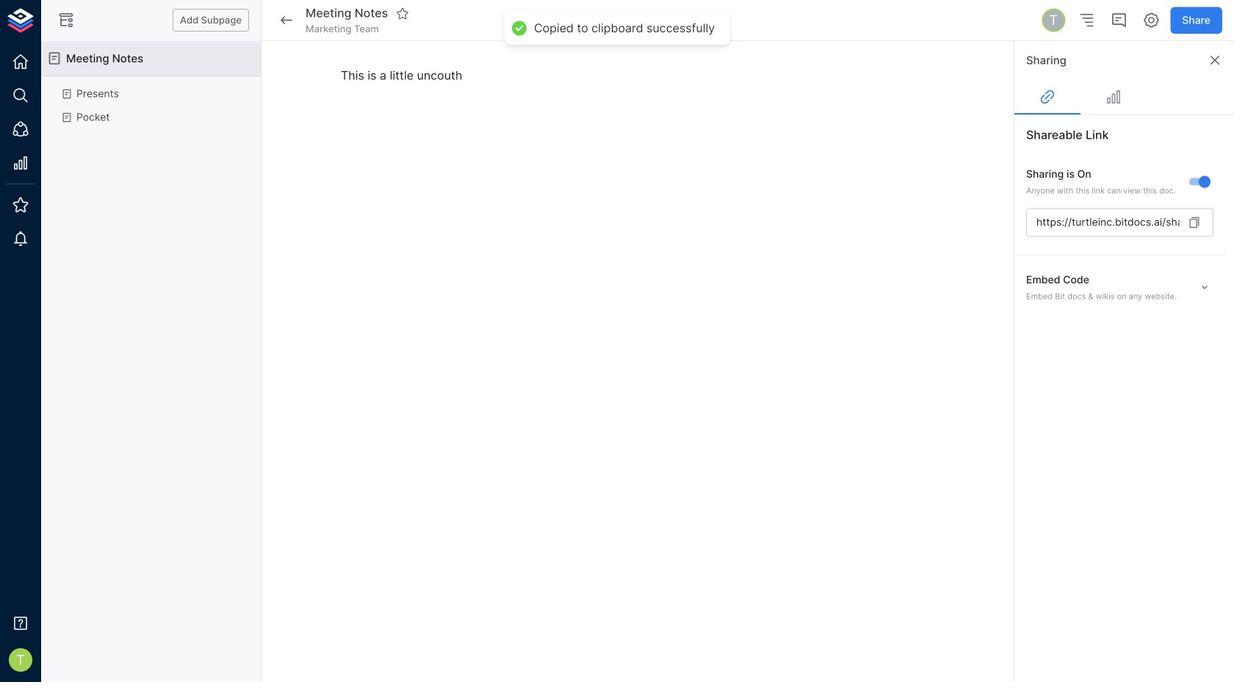 Task type: describe. For each thing, give the bounding box(es) containing it.
settings image
[[1143, 11, 1161, 29]]

table of contents image
[[1078, 11, 1096, 29]]

favorite image
[[396, 7, 410, 20]]

go back image
[[278, 11, 295, 29]]



Task type: vqa. For each thing, say whether or not it's contained in the screenshot.
Favorite 'ICON'
yes



Task type: locate. For each thing, give the bounding box(es) containing it.
hide wiki image
[[57, 11, 75, 29]]

None text field
[[1027, 208, 1180, 237]]

tab list
[[1015, 79, 1235, 115]]

status
[[534, 21, 715, 36]]

comments image
[[1111, 11, 1128, 29]]



